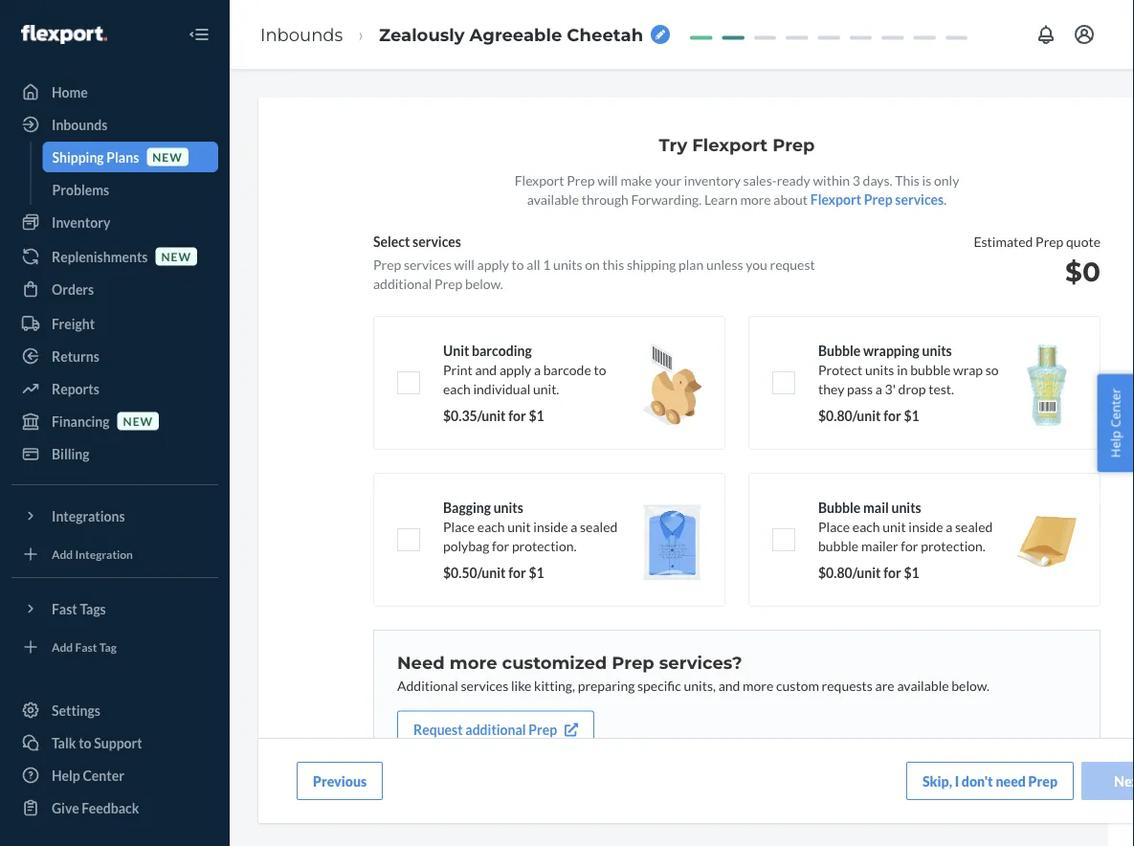 Task type: locate. For each thing, give the bounding box(es) containing it.
additional down select
[[373, 275, 432, 291]]

prep down days.
[[864, 191, 893, 207]]

bubble left "mailer"
[[818, 537, 859, 553]]

add left integration
[[52, 547, 73, 561]]

place inside place each unit inside a sealed bubble mailer for protection.
[[818, 518, 850, 534]]

1 horizontal spatial inside
[[909, 518, 943, 534]]

flexport for flexport prep services .
[[810, 191, 861, 207]]

1 vertical spatial will
[[454, 256, 475, 272]]

try
[[659, 134, 687, 156]]

0 horizontal spatial sealed
[[580, 518, 618, 534]]

flexport up the 'inventory'
[[692, 134, 768, 156]]

1 horizontal spatial inbounds link
[[260, 24, 343, 45]]

bubble left mail on the right bottom of page
[[818, 499, 861, 515]]

below. down prep services will apply to all 1
[[465, 275, 503, 291]]

polybag
[[443, 537, 489, 553]]

a inside print and apply a barcode to each individual unit.
[[534, 361, 541, 377]]

new right "plans"
[[152, 150, 183, 164]]

prep left external link alt image
[[529, 722, 557, 738]]

1 vertical spatial flexport
[[515, 172, 564, 188]]

like
[[511, 678, 532, 694]]

inside
[[533, 518, 568, 534], [909, 518, 943, 534]]

services down is
[[895, 191, 944, 207]]

1 horizontal spatial inbounds
[[260, 24, 343, 45]]

2 $0.80/unit from the top
[[818, 564, 881, 580]]

tag
[[99, 640, 117, 654]]

new up orders link
[[161, 249, 191, 263]]

3
[[852, 172, 860, 188]]

to right due
[[576, 797, 589, 814]]

prep up specific
[[612, 652, 654, 673]]

1 add from the top
[[52, 547, 73, 561]]

0 horizontal spatial additional
[[373, 275, 432, 291]]

1 inside from the left
[[533, 518, 568, 534]]

make
[[621, 172, 652, 188]]

unit
[[507, 518, 531, 534], [883, 518, 906, 534]]

units right 1
[[553, 256, 582, 272]]

1 vertical spatial available
[[897, 678, 949, 694]]

1 vertical spatial $0.80/unit for $1
[[818, 564, 919, 580]]

1 vertical spatial apply
[[499, 361, 531, 377]]

final
[[373, 797, 402, 814]]

problems
[[52, 181, 109, 198]]

unit inside place each unit inside a sealed polybag for protection.
[[507, 518, 531, 534]]

0 horizontal spatial flexport
[[515, 172, 564, 188]]

1 vertical spatial $0.80/unit
[[818, 564, 881, 580]]

sealed inside place each unit inside a sealed bubble mailer for protection.
[[955, 518, 993, 534]]

1 horizontal spatial unit
[[883, 518, 906, 534]]

1 vertical spatial new
[[161, 249, 191, 263]]

a inside place each unit inside a sealed polybag for protection.
[[571, 518, 577, 534]]

1 horizontal spatial flexport
[[692, 134, 768, 156]]

need
[[397, 652, 445, 673]]

skip, i don't need prep button
[[906, 762, 1074, 800]]

add for add fast tag
[[52, 640, 73, 654]]

inside down the bubble mail units
[[909, 518, 943, 534]]

$0.50/unit
[[443, 564, 506, 580]]

2 place from the left
[[818, 518, 850, 534]]

all
[[527, 256, 540, 272]]

for down individual
[[508, 407, 526, 423]]

integrations
[[52, 508, 125, 524]]

home link
[[11, 77, 218, 107]]

units down bubble wrapping units
[[865, 361, 894, 377]]

0 vertical spatial center
[[1107, 388, 1124, 427]]

agreeable
[[470, 24, 562, 45]]

2 horizontal spatial flexport
[[810, 191, 861, 207]]

prep inside units on this shipping plan unless you request additional prep below.
[[435, 275, 463, 291]]

1 horizontal spatial bubble
[[910, 361, 951, 377]]

1 horizontal spatial place
[[818, 518, 850, 534]]

0 horizontal spatial inbounds
[[52, 116, 107, 133]]

1 $0.80/unit from the top
[[818, 407, 881, 423]]

additional down like
[[465, 722, 526, 738]]

0 vertical spatial $0.80/unit for $1
[[818, 407, 919, 423]]

for up $0.50/unit for $1
[[492, 537, 509, 553]]

need
[[996, 773, 1026, 789]]

1 place from the left
[[443, 518, 475, 534]]

requests
[[822, 678, 873, 694]]

prep right need
[[1028, 773, 1058, 789]]

services
[[895, 191, 944, 207], [413, 233, 461, 249], [404, 256, 451, 272], [461, 678, 508, 694]]

add for add integration
[[52, 547, 73, 561]]

place up polybag
[[443, 518, 475, 534]]

0 vertical spatial inbounds
[[260, 24, 343, 45]]

0 horizontal spatial available
[[527, 191, 579, 207]]

to left all
[[512, 256, 524, 272]]

1 horizontal spatial below.
[[952, 678, 990, 694]]

plan
[[679, 256, 704, 272]]

barcode
[[543, 361, 591, 377]]

quote
[[1066, 233, 1101, 249]]

inside inside place each unit inside a sealed bubble mailer for protection.
[[909, 518, 943, 534]]

flexport inside flexport prep will make your inventory sales-ready within 3 days. this is only available through forwarding. learn more about
[[515, 172, 564, 188]]

protection. right "mailer"
[[921, 537, 986, 553]]

available right are on the right bottom of the page
[[897, 678, 949, 694]]

apply down barcoding
[[499, 361, 531, 377]]

place
[[443, 518, 475, 534], [818, 518, 850, 534]]

customized
[[502, 652, 607, 673]]

1 horizontal spatial each
[[477, 518, 505, 534]]

unit inside place each unit inside a sealed bubble mailer for protection.
[[883, 518, 906, 534]]

1 horizontal spatial center
[[1107, 388, 1124, 427]]

prep down prep services will apply to all 1
[[435, 275, 463, 291]]

shipping
[[52, 149, 104, 165]]

financing
[[52, 413, 110, 429]]

learn
[[704, 191, 738, 207]]

1 protection. from the left
[[512, 537, 577, 553]]

1 horizontal spatial sealed
[[955, 518, 993, 534]]

0 vertical spatial help
[[1107, 431, 1124, 458]]

more inside flexport prep will make your inventory sales-ready within 3 days. this is only available through forwarding. learn more about
[[740, 191, 771, 207]]

a inside the protect units in bubble wrap so they pass a 3' drop test.
[[875, 380, 882, 396]]

0 vertical spatial bubble
[[818, 342, 861, 358]]

flexport prep services .
[[810, 191, 947, 207]]

units up place each unit inside a sealed polybag for protection.
[[493, 499, 523, 515]]

unit for mail
[[883, 518, 906, 534]]

available left through
[[527, 191, 579, 207]]

mail
[[863, 499, 889, 515]]

place for place each unit inside a sealed polybag for protection.
[[443, 518, 475, 534]]

flexport down within
[[810, 191, 861, 207]]

1 horizontal spatial help center
[[1107, 388, 1124, 458]]

inbounds link
[[260, 24, 343, 45], [11, 109, 218, 140]]

0 vertical spatial apply
[[477, 256, 509, 272]]

will up through
[[597, 172, 618, 188]]

talk
[[52, 735, 76, 751]]

protection. inside place each unit inside a sealed polybag for protection.
[[512, 537, 577, 553]]

help center link
[[11, 760, 218, 790]]

fast left tag
[[75, 640, 97, 654]]

$1 down unit.
[[529, 407, 544, 423]]

1 vertical spatial bubble
[[818, 499, 861, 515]]

to right barcode
[[594, 361, 606, 377]]

and inside need more customized prep services? additional services like kitting, preparing specific units, and more custom requests are available below.
[[718, 678, 740, 694]]

0 vertical spatial help center
[[1107, 388, 1124, 458]]

and inside print and apply a barcode to each individual unit.
[[475, 361, 497, 377]]

$0.80/unit down pass
[[818, 407, 881, 423]]

0 horizontal spatial inbounds link
[[11, 109, 218, 140]]

unless
[[706, 256, 743, 272]]

talk to support
[[52, 735, 142, 751]]

0 horizontal spatial center
[[83, 767, 124, 783]]

additional
[[397, 678, 458, 694]]

add down 'fast tags'
[[52, 640, 73, 654]]

0 vertical spatial new
[[152, 150, 183, 164]]

0 vertical spatial below.
[[465, 275, 503, 291]]

$0
[[1065, 255, 1101, 288]]

1 vertical spatial bubble
[[818, 537, 859, 553]]

place down the bubble mail units
[[818, 518, 850, 534]]

1 horizontal spatial additional
[[465, 722, 526, 738]]

and right weights,
[[791, 797, 812, 814]]

1 vertical spatial help center
[[52, 767, 124, 783]]

for down "mailer"
[[883, 564, 901, 580]]

and
[[475, 361, 497, 377], [718, 678, 740, 694], [791, 797, 812, 814]]

and right units,
[[718, 678, 740, 694]]

apply
[[477, 256, 509, 272], [499, 361, 531, 377]]

estimated prep quote $0
[[974, 233, 1101, 288]]

$0.80/unit for $1 down pass
[[818, 407, 919, 423]]

1 vertical spatial additional
[[465, 722, 526, 738]]

1 vertical spatial below.
[[952, 678, 990, 694]]

open account menu image
[[1073, 23, 1096, 46]]

units inside units on this shipping plan unless you request additional prep below.
[[553, 256, 582, 272]]

pencil alt image
[[656, 30, 665, 39]]

2 add from the top
[[52, 640, 73, 654]]

below. right are on the right bottom of the page
[[952, 678, 990, 694]]

place inside place each unit inside a sealed polybag for protection.
[[443, 518, 475, 534]]

1 bubble from the top
[[818, 342, 861, 358]]

place for place each unit inside a sealed bubble mailer for protection.
[[818, 518, 850, 534]]

will for apply
[[454, 256, 475, 272]]

0 vertical spatial add
[[52, 547, 73, 561]]

0 horizontal spatial will
[[454, 256, 475, 272]]

add
[[52, 547, 73, 561], [52, 640, 73, 654]]

amount
[[449, 797, 494, 814]]

dimensions.
[[815, 797, 884, 814]]

1 horizontal spatial protection.
[[921, 537, 986, 553]]

nex button
[[1081, 762, 1134, 800]]

0 vertical spatial more
[[740, 191, 771, 207]]

a
[[534, 361, 541, 377], [875, 380, 882, 396], [571, 518, 577, 534], [946, 518, 953, 534]]

custom
[[776, 678, 819, 694]]

for down place each unit inside a sealed polybag for protection.
[[508, 564, 526, 580]]

0 vertical spatial fast
[[52, 601, 77, 617]]

in
[[897, 361, 908, 377]]

help
[[1107, 431, 1124, 458], [52, 767, 80, 783]]

mailer
[[861, 537, 898, 553]]

for for for
[[883, 564, 901, 580]]

of
[[661, 797, 673, 814]]

$0.80/unit down "mailer"
[[818, 564, 881, 580]]

each inside place each unit inside a sealed bubble mailer for protection.
[[853, 518, 880, 534]]

units
[[553, 256, 582, 272], [922, 342, 952, 358], [865, 361, 894, 377], [493, 499, 523, 515], [891, 499, 921, 515]]

billing
[[52, 445, 89, 462]]

$0.35/unit
[[443, 407, 506, 423]]

prep inside estimated prep quote $0
[[1036, 233, 1064, 249]]

protection. up $0.50/unit for $1
[[512, 537, 577, 553]]

0 horizontal spatial protection.
[[512, 537, 577, 553]]

0 vertical spatial available
[[527, 191, 579, 207]]

2 vertical spatial flexport
[[810, 191, 861, 207]]

i
[[955, 773, 959, 789]]

unit down the bagging units
[[507, 518, 531, 534]]

new for shipping plans
[[152, 150, 183, 164]]

bubble for place
[[818, 499, 861, 515]]

1 unit from the left
[[507, 518, 531, 534]]

each down the bagging units
[[477, 518, 505, 534]]

2 unit from the left
[[883, 518, 906, 534]]

0 horizontal spatial inside
[[533, 518, 568, 534]]

2 $0.80/unit for $1 from the top
[[818, 564, 919, 580]]

for for protection.
[[508, 564, 526, 580]]

1 horizontal spatial available
[[897, 678, 949, 694]]

for right "mailer"
[[901, 537, 918, 553]]

2 vertical spatial new
[[123, 414, 153, 428]]

new for replenishments
[[161, 249, 191, 263]]

1 vertical spatial center
[[83, 767, 124, 783]]

2 sealed from the left
[[955, 518, 993, 534]]

request
[[413, 722, 463, 738]]

test.
[[929, 380, 954, 396]]

1 horizontal spatial will
[[597, 172, 618, 188]]

your
[[655, 172, 682, 188]]

this
[[602, 256, 624, 272]]

0 vertical spatial bubble
[[910, 361, 951, 377]]

for down 3'
[[883, 407, 901, 423]]

inventory
[[52, 214, 110, 230]]

1 vertical spatial more
[[450, 652, 497, 673]]

0 horizontal spatial below.
[[465, 275, 503, 291]]

bubble up protect
[[818, 342, 861, 358]]

help center inside help center link
[[52, 767, 124, 783]]

$1 down place each unit inside a sealed polybag for protection.
[[529, 564, 544, 580]]

prep up through
[[567, 172, 595, 188]]

1 $0.80/unit for $1 from the top
[[818, 407, 919, 423]]

$0.80/unit for $1 down "mailer"
[[818, 564, 919, 580]]

each inside place each unit inside a sealed polybag for protection.
[[477, 518, 505, 534]]

protect units in bubble wrap so they pass a 3' drop test.
[[818, 361, 999, 396]]

support
[[94, 735, 142, 751]]

a inside place each unit inside a sealed bubble mailer for protection.
[[946, 518, 953, 534]]

$0.35/unit for $1
[[443, 407, 544, 423]]

bubble up test.
[[910, 361, 951, 377]]

sealed inside place each unit inside a sealed polybag for protection.
[[580, 518, 618, 534]]

0 horizontal spatial help center
[[52, 767, 124, 783]]

2 inside from the left
[[909, 518, 943, 534]]

more down sales-
[[740, 191, 771, 207]]

new
[[152, 150, 183, 164], [161, 249, 191, 263], [123, 414, 153, 428]]

each down print on the top
[[443, 380, 471, 396]]

1 sealed from the left
[[580, 518, 618, 534]]

and down unit barcoding
[[475, 361, 497, 377]]

1 horizontal spatial and
[[718, 678, 740, 694]]

0 horizontal spatial unit
[[507, 518, 531, 534]]

$1 down place each unit inside a sealed bubble mailer for protection.
[[904, 564, 919, 580]]

2 horizontal spatial and
[[791, 797, 812, 814]]

0 vertical spatial inbounds link
[[260, 24, 343, 45]]

new for financing
[[123, 414, 153, 428]]

apply left all
[[477, 256, 509, 272]]

inside up $0.50/unit for $1
[[533, 518, 568, 534]]

$1
[[529, 407, 544, 423], [904, 407, 919, 423], [529, 564, 544, 580], [904, 564, 919, 580]]

new down "reports" link
[[123, 414, 153, 428]]

select services
[[373, 233, 461, 249]]

0 vertical spatial $0.80/unit
[[818, 407, 881, 423]]

1 vertical spatial help
[[52, 767, 80, 783]]

will inside flexport prep will make your inventory sales-ready within 3 days. this is only available through forwarding. learn more about
[[597, 172, 618, 188]]

nex
[[1114, 773, 1134, 789]]

prep left "quote"
[[1036, 233, 1064, 249]]

unit up "mailer"
[[883, 518, 906, 534]]

only
[[934, 172, 959, 188]]

1 vertical spatial inbounds
[[52, 116, 107, 133]]

bubble
[[818, 342, 861, 358], [818, 499, 861, 515]]

$1 for for
[[904, 564, 919, 580]]

0 horizontal spatial and
[[475, 361, 497, 377]]

bubble for protect
[[818, 342, 861, 358]]

0 vertical spatial will
[[597, 172, 618, 188]]

2 horizontal spatial each
[[853, 518, 880, 534]]

inbounds inside breadcrumbs navigation
[[260, 24, 343, 45]]

$1 down "drop"
[[904, 407, 919, 423]]

flexport up all
[[515, 172, 564, 188]]

help center inside help center button
[[1107, 388, 1124, 458]]

print and apply a barcode to each individual unit.
[[443, 361, 606, 396]]

0 horizontal spatial place
[[443, 518, 475, 534]]

fast left "tags"
[[52, 601, 77, 617]]

on
[[585, 256, 600, 272]]

will down select services
[[454, 256, 475, 272]]

each down the bubble mail units
[[853, 518, 880, 534]]

billing link
[[11, 438, 218, 469]]

units up test.
[[922, 342, 952, 358]]

0 vertical spatial additional
[[373, 275, 432, 291]]

close navigation image
[[188, 23, 211, 46]]

1 vertical spatial add
[[52, 640, 73, 654]]

0 vertical spatial and
[[475, 361, 497, 377]]

inside inside place each unit inside a sealed polybag for protection.
[[533, 518, 568, 534]]

0 horizontal spatial help
[[52, 767, 80, 783]]

services left like
[[461, 678, 508, 694]]

inbounds link inside breadcrumbs navigation
[[260, 24, 343, 45]]

more up additional
[[450, 652, 497, 673]]

services inside need more customized prep services? additional services like kitting, preparing specific units, and more custom requests are available below.
[[461, 678, 508, 694]]

1 horizontal spatial help
[[1107, 431, 1124, 458]]

1 vertical spatial inbounds link
[[11, 109, 218, 140]]

estimated
[[974, 233, 1033, 249]]

quantities,
[[675, 797, 737, 814]]

0 horizontal spatial bubble
[[818, 537, 859, 553]]

0 vertical spatial flexport
[[692, 134, 768, 156]]

1 vertical spatial and
[[718, 678, 740, 694]]

to right talk
[[79, 735, 91, 751]]

1
[[543, 256, 551, 272]]

more left custom in the right bottom of the page
[[743, 678, 774, 694]]

help center button
[[1097, 374, 1134, 472]]

0 horizontal spatial each
[[443, 380, 471, 396]]

2 bubble from the top
[[818, 499, 861, 515]]

2 protection. from the left
[[921, 537, 986, 553]]



Task type: describe. For each thing, give the bounding box(es) containing it.
orders
[[52, 281, 94, 297]]

below. inside need more customized prep services? additional services like kitting, preparing specific units, and more custom requests are available below.
[[952, 678, 990, 694]]

flexport for flexport prep will make your inventory sales-ready within 3 days. this is only available through forwarding. learn more about
[[515, 172, 564, 188]]

give feedback button
[[11, 792, 218, 823]]

select
[[373, 233, 410, 249]]

unit
[[443, 342, 469, 358]]

skip,
[[923, 773, 952, 789]]

need more customized prep services? additional services like kitting, preparing specific units, and more custom requests are available below.
[[397, 652, 990, 694]]

specific
[[637, 678, 681, 694]]

bubble inside the protect units in bubble wrap so they pass a 3' drop test.
[[910, 361, 951, 377]]

units on this shipping plan unless you request additional prep below.
[[373, 256, 815, 291]]

settings
[[52, 702, 100, 718]]

prep down select
[[373, 256, 401, 272]]

request additional prep button
[[397, 711, 595, 749]]

kitting,
[[534, 678, 575, 694]]

wrap
[[953, 361, 983, 377]]

$0.80/unit for they
[[818, 407, 881, 423]]

sealed for place each unit inside a sealed bubble mailer for protection.
[[955, 518, 993, 534]]

each for bagging
[[477, 518, 505, 534]]

available inside need more customized prep services? additional services like kitting, preparing specific units, and more custom requests are available below.
[[897, 678, 949, 694]]

flexport logo image
[[21, 25, 107, 44]]

for for unit.
[[508, 407, 526, 423]]

apply inside print and apply a barcode to each individual unit.
[[499, 361, 531, 377]]

prep inside need more customized prep services? additional services like kitting, preparing specific units, and more custom requests are available below.
[[612, 652, 654, 673]]

bagging
[[443, 499, 491, 515]]

place each unit inside a sealed polybag for protection.
[[443, 518, 618, 553]]

inventory link
[[11, 207, 218, 237]]

request additional prep
[[413, 722, 557, 738]]

previous
[[313, 773, 367, 789]]

give feedback
[[52, 800, 139, 816]]

add integration
[[52, 547, 133, 561]]

skip, i don't need prep
[[923, 773, 1058, 789]]

they
[[818, 380, 844, 396]]

prep up ready at right
[[772, 134, 815, 156]]

breadcrumbs navigation
[[245, 7, 685, 62]]

within
[[813, 172, 850, 188]]

units up place each unit inside a sealed bubble mailer for protection.
[[891, 499, 921, 515]]

each inside print and apply a barcode to each individual unit.
[[443, 380, 471, 396]]

fast tags
[[52, 601, 106, 617]]

to inside button
[[79, 735, 91, 751]]

shipping
[[627, 256, 676, 272]]

$0.80/unit for $1 for mailer
[[818, 564, 919, 580]]

additional inside the request additional prep button
[[465, 722, 526, 738]]

drop
[[898, 380, 926, 396]]

below. inside units on this shipping plan unless you request additional prep below.
[[465, 275, 503, 291]]

add fast tag
[[52, 640, 117, 654]]

fast tags button
[[11, 593, 218, 624]]

zealously
[[379, 24, 465, 45]]

additional inside units on this shipping plan unless you request additional prep below.
[[373, 275, 432, 291]]

for for a
[[883, 407, 901, 423]]

feedback
[[82, 800, 139, 816]]

invoice
[[405, 797, 446, 814]]

each for bubble
[[853, 518, 880, 534]]

bagging units
[[443, 499, 523, 515]]

prep inside flexport prep will make your inventory sales-ready within 3 days. this is only available through forwarding. learn more about
[[567, 172, 595, 188]]

$1 for unit.
[[529, 407, 544, 423]]

request
[[770, 256, 815, 272]]

protection. inside place each unit inside a sealed bubble mailer for protection.
[[921, 537, 986, 553]]

may
[[496, 797, 521, 814]]

days.
[[863, 172, 892, 188]]

prep services will apply to all 1
[[373, 256, 551, 272]]

inside for protection.
[[533, 518, 568, 534]]

.
[[944, 191, 947, 207]]

flexport prep will make your inventory sales-ready within 3 days. this is only available through forwarding. learn more about
[[515, 172, 959, 207]]

units inside the protect units in bubble wrap so they pass a 3' drop test.
[[865, 361, 894, 377]]

1 vertical spatial fast
[[75, 640, 97, 654]]

$1 for a
[[904, 407, 919, 423]]

don't
[[962, 773, 993, 789]]

will for make
[[597, 172, 618, 188]]

are
[[875, 678, 895, 694]]

ready
[[777, 172, 810, 188]]

2 vertical spatial more
[[743, 678, 774, 694]]

previous button
[[297, 762, 383, 800]]

unit barcoding
[[443, 342, 532, 358]]

help inside button
[[1107, 431, 1124, 458]]

preparing
[[578, 678, 635, 694]]

center inside button
[[1107, 388, 1124, 427]]

about
[[774, 191, 808, 207]]

inventory
[[684, 172, 741, 188]]

for inside place each unit inside a sealed polybag for protection.
[[492, 537, 509, 553]]

integrations button
[[11, 501, 218, 531]]

pass
[[847, 380, 873, 396]]

unit for units
[[507, 518, 531, 534]]

this
[[895, 172, 920, 188]]

barcoding
[[472, 342, 532, 358]]

print
[[443, 361, 473, 377]]

sealed for place each unit inside a sealed polybag for protection.
[[580, 518, 618, 534]]

so
[[985, 361, 999, 377]]

tags
[[80, 601, 106, 617]]

returns link
[[11, 341, 218, 371]]

individual
[[473, 380, 530, 396]]

through
[[582, 191, 629, 207]]

services?
[[659, 652, 742, 673]]

integration
[[75, 547, 133, 561]]

$0.80/unit for bubble
[[818, 564, 881, 580]]

orders link
[[11, 274, 218, 304]]

$1 for protection.
[[529, 564, 544, 580]]

shipping plans
[[52, 149, 139, 165]]

add integration link
[[11, 539, 218, 569]]

you
[[746, 256, 767, 272]]

cheetah
[[567, 24, 643, 45]]

give
[[52, 800, 79, 816]]

fast inside dropdown button
[[52, 601, 77, 617]]

services down select services
[[404, 256, 451, 272]]

bubble inside place each unit inside a sealed bubble mailer for protection.
[[818, 537, 859, 553]]

for inside place each unit inside a sealed bubble mailer for protection.
[[901, 537, 918, 553]]

sales-
[[743, 172, 777, 188]]

available inside flexport prep will make your inventory sales-ready within 3 days. this is only available through forwarding. learn more about
[[527, 191, 579, 207]]

freight link
[[11, 308, 218, 339]]

weights,
[[739, 797, 788, 814]]

open notifications image
[[1035, 23, 1058, 46]]

2 vertical spatial and
[[791, 797, 812, 814]]

problems link
[[43, 174, 218, 205]]

to inside print and apply a barcode to each individual unit.
[[594, 361, 606, 377]]

$0.50/unit for $1
[[443, 564, 544, 580]]

bubble wrapping units
[[818, 342, 952, 358]]

replenishments
[[52, 248, 148, 265]]

reports
[[52, 380, 99, 397]]

external link alt image
[[565, 723, 578, 737]]

services up prep services will apply to all 1
[[413, 233, 461, 249]]

add fast tag link
[[11, 632, 218, 662]]

freight
[[52, 315, 95, 332]]

inside for for
[[909, 518, 943, 534]]

forwarding.
[[631, 191, 702, 207]]

$0.80/unit for $1 for pass
[[818, 407, 919, 423]]



Task type: vqa. For each thing, say whether or not it's contained in the screenshot.
Where are you shipping your inventory from?
no



